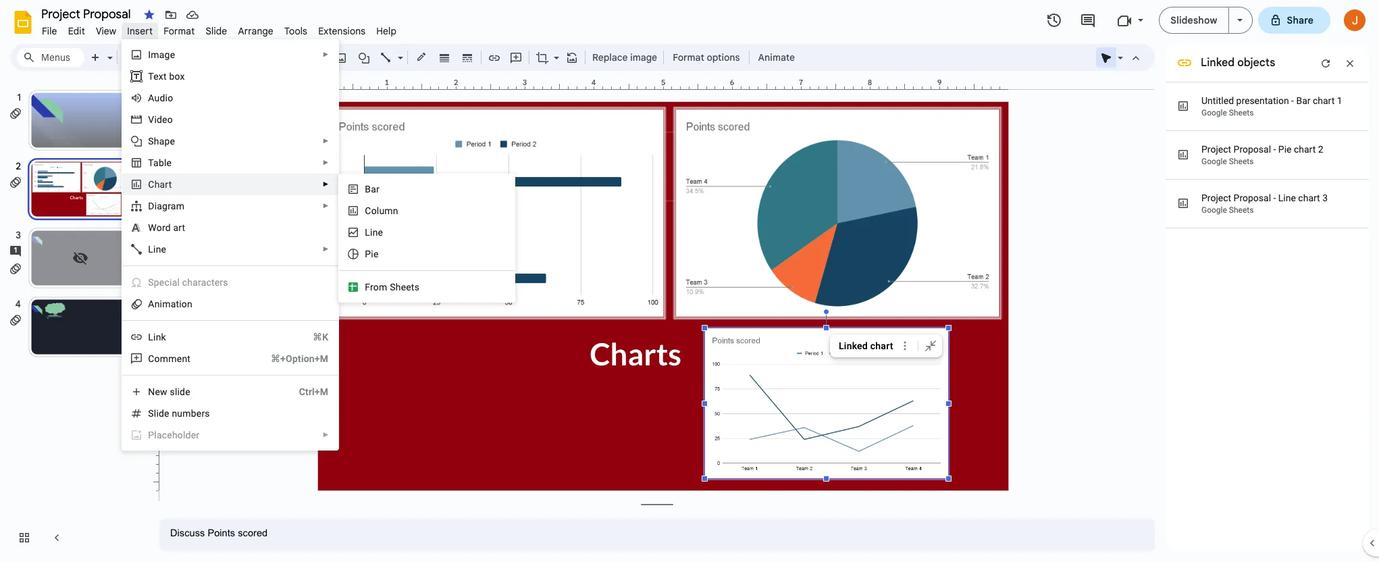 Task type: vqa. For each thing, say whether or not it's contained in the screenshot.
Select at the right of the page
no



Task type: describe. For each thing, give the bounding box(es) containing it.
art for w ord art
[[173, 222, 185, 233]]

lin
[[148, 332, 161, 342]]

s hape
[[148, 136, 175, 147]]

project proposal - pie chart 2 google sheets
[[1202, 144, 1324, 166]]

co
[[148, 353, 160, 364]]

- for pie
[[1274, 144, 1276, 155]]

from sheets s element
[[365, 282, 424, 292]]

format options button
[[667, 47, 746, 68]]

⌘+option+m
[[271, 353, 329, 364]]

menu containing b
[[307, 0, 516, 495]]

project proposal - line chart 3 element
[[1202, 193, 1328, 203]]

google for project proposal - pie chart 2
[[1202, 157, 1227, 166]]

format options
[[673, 51, 740, 63]]

animate button
[[752, 47, 801, 68]]

c
[[164, 277, 170, 288]]

untitled
[[1202, 95, 1234, 106]]

project for project proposal - pie chart 2
[[1202, 144, 1232, 155]]

edit menu item
[[63, 23, 90, 39]]

le
[[164, 157, 172, 168]]

chart for 1
[[1313, 95, 1335, 106]]

menu item containing spe
[[122, 272, 339, 293]]

dio
[[160, 93, 173, 103]]

replace image button
[[588, 47, 661, 68]]

iagram
[[154, 201, 184, 211]]

1
[[1337, 95, 1343, 106]]

t
[[148, 71, 153, 82]]

animation a element
[[148, 299, 197, 309]]

border color: transparent image
[[414, 48, 429, 66]]

tools
[[284, 25, 307, 37]]

google for untitled presentation - bar chart 1
[[1202, 108, 1227, 118]]

replace
[[592, 51, 628, 63]]

l
[[365, 227, 370, 238]]

format for format options
[[673, 51, 704, 63]]

co m ment
[[148, 353, 191, 364]]

► for art
[[322, 180, 329, 188]]

⌘k element
[[297, 330, 329, 344]]

hape
[[154, 136, 175, 147]]

view menu item
[[90, 23, 122, 39]]

objects
[[1238, 56, 1276, 70]]

untitled presentation - bar chart 1 element
[[1202, 95, 1343, 106]]

0 horizontal spatial s
[[148, 136, 154, 147]]

spe
[[148, 277, 164, 288]]

⌘k
[[313, 332, 329, 342]]

text box t element
[[148, 71, 189, 82]]

arrange
[[238, 25, 274, 37]]

sheets for project proposal - pie chart 2
[[1229, 157, 1254, 166]]

a u dio
[[148, 93, 173, 103]]

slid
[[148, 408, 164, 419]]

mode and view toolbar
[[1096, 44, 1147, 71]]

b
[[159, 157, 164, 168]]

image i element
[[148, 49, 179, 60]]

audio u element
[[148, 93, 177, 103]]

linked chart
[[839, 340, 893, 351]]

chart for 3
[[1299, 193, 1320, 203]]

ie
[[371, 249, 379, 259]]

from s heets
[[365, 282, 420, 292]]

chart for 2
[[1294, 144, 1316, 155]]

art for c h art
[[160, 179, 172, 190]]

laceholder
[[154, 430, 199, 440]]

google for project proposal - line chart 3
[[1202, 205, 1227, 215]]

table b element
[[148, 157, 176, 168]]

spe c ial characters
[[148, 277, 228, 288]]

video v element
[[148, 114, 177, 125]]

line l element
[[365, 227, 387, 238]]

share
[[1287, 14, 1314, 26]]

olumn
[[371, 205, 398, 216]]

ine
[[370, 227, 383, 238]]

proposal for pie
[[1234, 144, 1271, 155]]

help menu item
[[371, 23, 402, 39]]

l ine
[[365, 227, 383, 238]]

p ie
[[365, 249, 379, 259]]

e
[[164, 408, 169, 419]]

n ew slide
[[148, 386, 190, 397]]

ial
[[170, 277, 180, 288]]

file
[[42, 25, 57, 37]]

border weight option
[[437, 48, 452, 67]]

p for laceholder
[[148, 430, 154, 440]]

line inside project proposal - line chart 3 google sheets
[[1279, 193, 1296, 203]]

p for ie
[[365, 249, 371, 259]]

u
[[154, 93, 160, 103]]

⌘+option+m element
[[255, 352, 329, 365]]

2
[[1318, 144, 1324, 155]]

chart options element
[[830, 334, 945, 357]]

c for h
[[148, 179, 154, 190]]

mage
[[151, 49, 175, 60]]

edit
[[68, 25, 85, 37]]

a nimation
[[148, 299, 192, 309]]

p laceholder
[[148, 430, 199, 440]]

format menu item
[[158, 23, 200, 39]]

insert menu item
[[122, 23, 158, 39]]

live pointer settings image
[[1115, 49, 1123, 53]]

h
[[154, 179, 160, 190]]

slideshow
[[1171, 14, 1218, 26]]

linked objects
[[1201, 56, 1276, 70]]

lin k
[[148, 332, 166, 342]]

ord
[[157, 222, 171, 233]]

i
[[148, 49, 151, 60]]

w
[[148, 222, 157, 233]]

ew
[[155, 386, 167, 397]]

v
[[148, 114, 154, 125]]

slideshow button
[[1159, 7, 1229, 34]]

c h art
[[148, 179, 172, 190]]

b ar
[[365, 184, 380, 195]]

w ord art
[[148, 222, 185, 233]]

slide
[[206, 25, 227, 37]]

shape s element
[[148, 136, 179, 147]]

m
[[160, 353, 168, 364]]



Task type: locate. For each thing, give the bounding box(es) containing it.
diagram d element
[[148, 201, 189, 211]]

google inside project proposal - line chart 3 google sheets
[[1202, 205, 1227, 215]]

- inside untitled presentation - bar chart 1 google sheets
[[1292, 95, 1294, 106]]

ta
[[148, 157, 159, 168]]

0 vertical spatial -
[[1292, 95, 1294, 106]]

replace image
[[592, 51, 657, 63]]

a
[[148, 93, 154, 103], [148, 299, 154, 309]]

4 ► from the top
[[322, 180, 329, 188]]

0 horizontal spatial c
[[148, 179, 154, 190]]

v ideo
[[148, 114, 173, 125]]

1 horizontal spatial linked
[[1201, 56, 1235, 70]]

linked objects section
[[1164, 0, 1369, 551]]

sheets down the presentation
[[1229, 108, 1254, 118]]

sheets down project proposal - line chart 3 element
[[1229, 205, 1254, 215]]

s right from
[[390, 282, 396, 292]]

5 ► from the top
[[322, 202, 329, 209]]

1 project from the top
[[1202, 144, 1232, 155]]

insert image image
[[333, 48, 349, 67]]

s
[[148, 136, 154, 147], [390, 282, 396, 292]]

n
[[148, 386, 155, 397]]

column c element
[[365, 205, 402, 216]]

1 vertical spatial sheets
[[1229, 157, 1254, 166]]

google down project proposal - line chart 3 element
[[1202, 205, 1227, 215]]

1 horizontal spatial s
[[390, 282, 396, 292]]

2 vertical spatial -
[[1274, 193, 1276, 203]]

i mage
[[148, 49, 175, 60]]

1 sheets from the top
[[1229, 108, 1254, 118]]

linked for linked objects
[[1201, 56, 1235, 70]]

menu
[[102, 0, 339, 451], [307, 0, 516, 495]]

0 horizontal spatial p
[[148, 430, 154, 440]]

0 vertical spatial line
[[1279, 193, 1296, 203]]

google down 'untitled'
[[1202, 108, 1227, 118]]

3 google from the top
[[1202, 205, 1227, 215]]

0 vertical spatial s
[[148, 136, 154, 147]]

menu bar inside menu bar banner
[[36, 18, 402, 40]]

2 menu item from the top
[[122, 424, 339, 446]]

3
[[1323, 193, 1328, 203]]

link k element
[[148, 332, 170, 342]]

1 vertical spatial s
[[390, 282, 396, 292]]

proposal
[[1234, 144, 1271, 155], [1234, 193, 1271, 203]]

chart inside untitled presentation - bar chart 1 google sheets
[[1313, 95, 1335, 106]]

1 a from the top
[[148, 93, 154, 103]]

box
[[169, 71, 185, 82]]

placeholder p element
[[148, 430, 204, 440]]

animate
[[758, 51, 795, 63]]

1 vertical spatial project
[[1202, 193, 1232, 203]]

format
[[164, 25, 195, 37], [673, 51, 704, 63]]

a for nimation
[[148, 299, 154, 309]]

new slide with layout image
[[104, 49, 113, 53]]

2 vertical spatial sheets
[[1229, 205, 1254, 215]]

proposal inside project proposal - line chart 3 google sheets
[[1234, 193, 1271, 203]]

1 vertical spatial c
[[365, 205, 371, 216]]

3 sheets from the top
[[1229, 205, 1254, 215]]

project inside project proposal - pie chart 2 google sheets
[[1202, 144, 1232, 155]]

c down b
[[365, 205, 371, 216]]

- left pie
[[1274, 144, 1276, 155]]

format inside 'button'
[[673, 51, 704, 63]]

2 project from the top
[[1202, 193, 1232, 203]]

shape image
[[356, 48, 372, 67]]

proposal inside project proposal - pie chart 2 google sheets
[[1234, 144, 1271, 155]]

1 vertical spatial google
[[1202, 157, 1227, 166]]

► for le
[[322, 159, 329, 166]]

format inside menu item
[[164, 25, 195, 37]]

0 horizontal spatial format
[[164, 25, 195, 37]]

1 horizontal spatial line
[[1279, 193, 1296, 203]]

p down slid
[[148, 430, 154, 440]]

1 menu from the left
[[102, 0, 339, 451]]

line q element
[[148, 244, 170, 255]]

untitled presentation - bar chart 1 google sheets
[[1202, 95, 1343, 118]]

characters
[[182, 277, 228, 288]]

numbers
[[172, 408, 210, 419]]

0 vertical spatial linked
[[1201, 56, 1235, 70]]

- for line
[[1274, 193, 1276, 203]]

chart left 3
[[1299, 193, 1320, 203]]

0 vertical spatial art
[[160, 179, 172, 190]]

1 vertical spatial proposal
[[1234, 193, 1271, 203]]

0 vertical spatial menu item
[[122, 272, 339, 293]]

from
[[365, 282, 387, 292]]

chart left linked chart options image
[[871, 340, 893, 351]]

c up d
[[148, 179, 154, 190]]

bar b element
[[365, 184, 384, 195]]

chart inside project proposal - line chart 3 google sheets
[[1299, 193, 1320, 203]]

k
[[161, 332, 166, 342]]

linked chart options image
[[899, 338, 913, 353]]

0 vertical spatial project
[[1202, 144, 1232, 155]]

proposal left pie
[[1234, 144, 1271, 155]]

0 vertical spatial sheets
[[1229, 108, 1254, 118]]

Star checkbox
[[140, 5, 159, 24]]

1 horizontal spatial format
[[673, 51, 704, 63]]

slide numbers e element
[[148, 408, 214, 419]]

c olumn
[[365, 205, 398, 216]]

navigation inside "linked objects" "application"
[[0, 76, 149, 562]]

sheets for project proposal - line chart 3
[[1229, 205, 1254, 215]]

Menus field
[[17, 48, 84, 67]]

pie p element
[[365, 249, 383, 259]]

- left bar
[[1292, 95, 1294, 106]]

line left 3
[[1279, 193, 1296, 203]]

linked left linked chart options image
[[839, 340, 868, 351]]

Rename text field
[[36, 5, 138, 22]]

extensions menu item
[[313, 23, 371, 39]]

chart left 2
[[1294, 144, 1316, 155]]

1 vertical spatial format
[[673, 51, 704, 63]]

heets
[[396, 282, 420, 292]]

extensions
[[318, 25, 366, 37]]

1 vertical spatial line
[[148, 244, 166, 255]]

chart left 1 at the right top
[[1313, 95, 1335, 106]]

word art w element
[[148, 222, 189, 233]]

art up d iagram
[[160, 179, 172, 190]]

google inside project proposal - pie chart 2 google sheets
[[1202, 157, 1227, 166]]

► for d iagram
[[322, 202, 329, 209]]

menu item down numbers
[[122, 424, 339, 446]]

project proposal - line chart 3 google sheets
[[1202, 193, 1328, 215]]

sheets inside project proposal - line chart 3 google sheets
[[1229, 205, 1254, 215]]

options
[[707, 51, 740, 63]]

1 horizontal spatial c
[[365, 205, 371, 216]]

sheets inside project proposal - pie chart 2 google sheets
[[1229, 157, 1254, 166]]

help
[[376, 25, 397, 37]]

presentation options image
[[1237, 19, 1243, 22]]

line down w
[[148, 244, 166, 255]]

sheets down the project proposal - pie chart 2 element
[[1229, 157, 1254, 166]]

sheets
[[1229, 108, 1254, 118], [1229, 157, 1254, 166], [1229, 205, 1254, 215]]

ctrl+m element
[[283, 385, 329, 399]]

image
[[630, 51, 657, 63]]

art right ord
[[173, 222, 185, 233]]

insert
[[127, 25, 153, 37]]

navigation
[[0, 76, 149, 562]]

art
[[160, 179, 172, 190], [173, 222, 185, 233]]

1 proposal from the top
[[1234, 144, 1271, 155]]

pie
[[1279, 144, 1292, 155]]

s down v
[[148, 136, 154, 147]]

t ext box
[[148, 71, 185, 82]]

- for bar
[[1292, 95, 1294, 106]]

menu bar
[[36, 18, 402, 40]]

project proposal - pie chart 2 element
[[1202, 144, 1324, 155]]

1 vertical spatial art
[[173, 222, 185, 233]]

7 ► from the top
[[322, 431, 329, 438]]

chart
[[1313, 95, 1335, 106], [1294, 144, 1316, 155], [1299, 193, 1320, 203], [871, 340, 893, 351]]

project down project proposal - pie chart 2 google sheets
[[1202, 193, 1232, 203]]

main toolbar
[[84, 0, 802, 524]]

c
[[148, 179, 154, 190], [365, 205, 371, 216]]

chart inside project proposal - pie chart 2 google sheets
[[1294, 144, 1316, 155]]

2 vertical spatial google
[[1202, 205, 1227, 215]]

d
[[148, 201, 154, 211]]

menu containing i
[[102, 0, 339, 451]]

file menu item
[[36, 23, 63, 39]]

tools menu item
[[279, 23, 313, 39]]

slide menu item
[[200, 23, 233, 39]]

menu item up nimation in the bottom left of the page
[[122, 272, 339, 293]]

1 vertical spatial a
[[148, 299, 154, 309]]

proposal for line
[[1234, 193, 1271, 203]]

share button
[[1258, 7, 1331, 34]]

► for i mage
[[322, 51, 329, 58]]

0 vertical spatial p
[[365, 249, 371, 259]]

1 ► from the top
[[322, 51, 329, 58]]

menu bar containing file
[[36, 18, 402, 40]]

1 vertical spatial p
[[148, 430, 154, 440]]

- inside project proposal - pie chart 2 google sheets
[[1274, 144, 1276, 155]]

1 vertical spatial -
[[1274, 144, 1276, 155]]

google inside untitled presentation - bar chart 1 google sheets
[[1202, 108, 1227, 118]]

2 ► from the top
[[322, 137, 329, 145]]

ta b le
[[148, 157, 172, 168]]

2 sheets from the top
[[1229, 157, 1254, 166]]

menu bar banner
[[0, 0, 1379, 562]]

2 a from the top
[[148, 299, 154, 309]]

1 menu item from the top
[[122, 272, 339, 293]]

view
[[96, 25, 116, 37]]

sheets inside untitled presentation - bar chart 1 google sheets
[[1229, 108, 1254, 118]]

- down project proposal - pie chart 2 google sheets
[[1274, 193, 1276, 203]]

0 vertical spatial c
[[148, 179, 154, 190]]

2 google from the top
[[1202, 157, 1227, 166]]

bar
[[1297, 95, 1311, 106]]

0 vertical spatial a
[[148, 93, 154, 103]]

- inside project proposal - line chart 3 google sheets
[[1274, 193, 1276, 203]]

ideo
[[154, 114, 173, 125]]

special characters c element
[[148, 277, 232, 288]]

3 ► from the top
[[322, 159, 329, 166]]

menu item containing p
[[122, 424, 339, 446]]

ext
[[153, 71, 167, 82]]

1 horizontal spatial p
[[365, 249, 371, 259]]

project inside project proposal - line chart 3 google sheets
[[1202, 193, 1232, 203]]

1 vertical spatial linked
[[839, 340, 868, 351]]

linked up 'untitled'
[[1201, 56, 1235, 70]]

linked for linked chart
[[839, 340, 868, 351]]

b
[[365, 184, 371, 195]]

new slide n element
[[148, 386, 194, 397]]

0 vertical spatial google
[[1202, 108, 1227, 118]]

0 horizontal spatial linked
[[839, 340, 868, 351]]

1 google from the top
[[1202, 108, 1227, 118]]

format up image i element
[[164, 25, 195, 37]]

google
[[1202, 108, 1227, 118], [1202, 157, 1227, 166], [1202, 205, 1227, 215]]

linked inside section
[[1201, 56, 1235, 70]]

presentation
[[1237, 95, 1289, 106]]

d iagram
[[148, 201, 184, 211]]

0 horizontal spatial line
[[148, 244, 166, 255]]

-
[[1292, 95, 1294, 106], [1274, 144, 1276, 155], [1274, 193, 1276, 203]]

linked
[[1201, 56, 1235, 70], [839, 340, 868, 351]]

proposal down project proposal - pie chart 2 google sheets
[[1234, 193, 1271, 203]]

2 menu from the left
[[307, 0, 516, 495]]

google down the project proposal - pie chart 2 element
[[1202, 157, 1227, 166]]

1 vertical spatial menu item
[[122, 424, 339, 446]]

p down the 'l'
[[365, 249, 371, 259]]

chart h element
[[148, 179, 176, 190]]

linked inside chart options element
[[839, 340, 868, 351]]

a down spe
[[148, 299, 154, 309]]

►
[[322, 51, 329, 58], [322, 137, 329, 145], [322, 159, 329, 166], [322, 180, 329, 188], [322, 202, 329, 209], [322, 245, 329, 253], [322, 431, 329, 438]]

menu item
[[122, 272, 339, 293], [122, 424, 339, 446]]

c for olumn
[[365, 205, 371, 216]]

0 vertical spatial format
[[164, 25, 195, 37]]

0 horizontal spatial art
[[160, 179, 172, 190]]

ctrl+m
[[299, 386, 329, 397]]

ar
[[371, 184, 380, 195]]

6 ► from the top
[[322, 245, 329, 253]]

2 proposal from the top
[[1234, 193, 1271, 203]]

1 horizontal spatial art
[[173, 222, 185, 233]]

format left the options
[[673, 51, 704, 63]]

► for s hape
[[322, 137, 329, 145]]

► for p laceholder
[[322, 431, 329, 438]]

ment
[[168, 353, 191, 364]]

border dash option
[[460, 48, 475, 67]]

project down 'untitled'
[[1202, 144, 1232, 155]]

slide
[[170, 386, 190, 397]]

comment m element
[[148, 353, 195, 364]]

sheets for untitled presentation - bar chart 1
[[1229, 108, 1254, 118]]

project for project proposal - line chart 3
[[1202, 193, 1232, 203]]

format for format
[[164, 25, 195, 37]]

0 vertical spatial proposal
[[1234, 144, 1271, 155]]

a left the dio
[[148, 93, 154, 103]]

project
[[1202, 144, 1232, 155], [1202, 193, 1232, 203]]

a for u
[[148, 93, 154, 103]]

arrange menu item
[[233, 23, 279, 39]]

slid e numbers
[[148, 408, 210, 419]]

linked objects application
[[0, 0, 1379, 562]]



